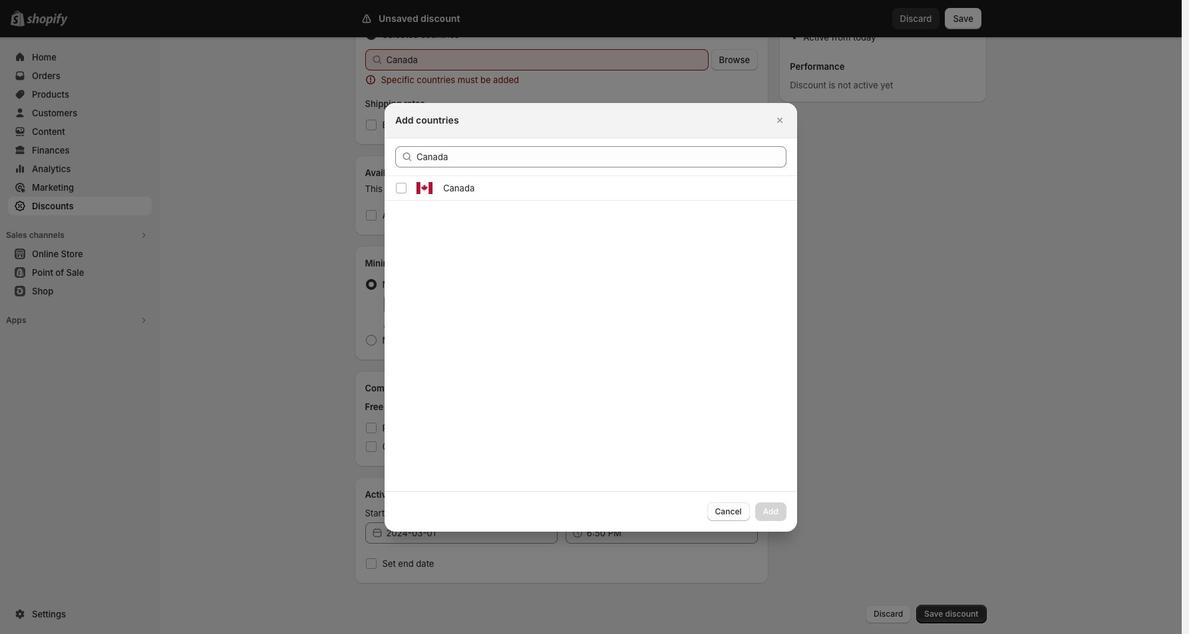 Task type: vqa. For each thing, say whether or not it's contained in the screenshot.
the topmost the in
no



Task type: describe. For each thing, give the bounding box(es) containing it.
shopify image
[[27, 13, 68, 27]]



Task type: locate. For each thing, give the bounding box(es) containing it.
Search countries text field
[[417, 146, 787, 167]]

dialog
[[0, 103, 1182, 532]]



